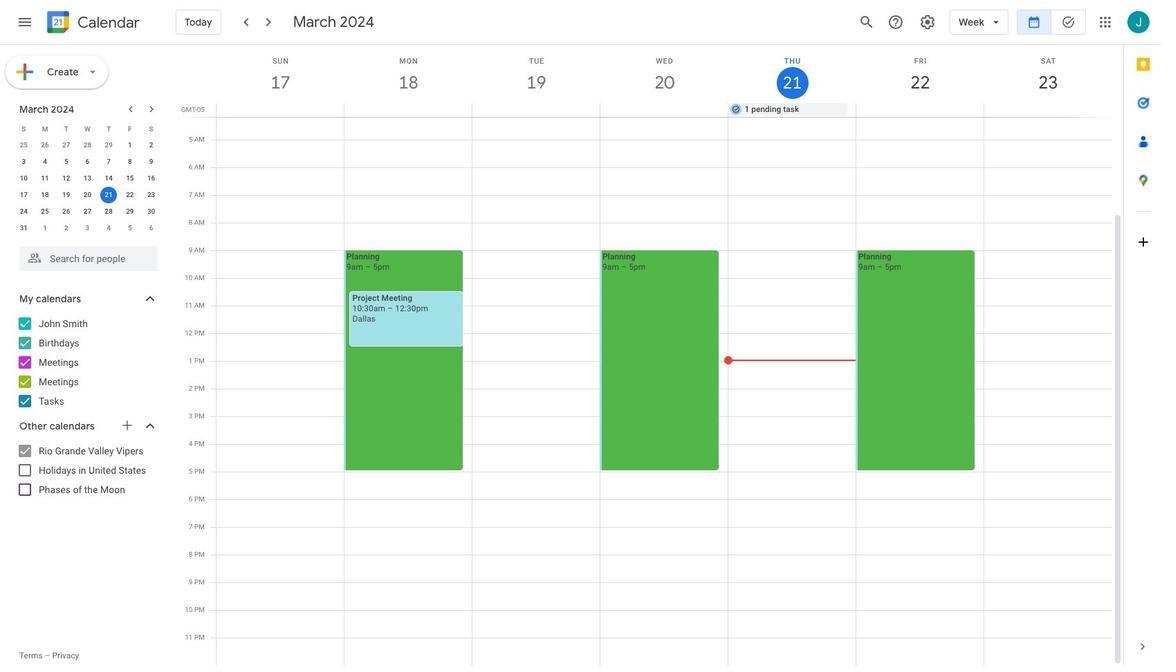 Task type: vqa. For each thing, say whether or not it's contained in the screenshot.
the for to the bottom
no



Task type: describe. For each thing, give the bounding box(es) containing it.
february 27 element
[[58, 137, 75, 154]]

april 1 element
[[37, 220, 53, 237]]

26 element
[[58, 203, 75, 220]]

2 element
[[143, 137, 160, 154]]

15 element
[[122, 170, 138, 187]]

other calendars list
[[3, 440, 172, 501]]

30 element
[[143, 203, 160, 220]]

12 element
[[58, 170, 75, 187]]

april 4 element
[[100, 220, 117, 237]]

5 element
[[58, 154, 75, 170]]

20 element
[[79, 187, 96, 203]]

13 element
[[79, 170, 96, 187]]

Search for people text field
[[28, 246, 149, 271]]

17 element
[[15, 187, 32, 203]]

19 element
[[58, 187, 75, 203]]

16 element
[[143, 170, 160, 187]]

28 element
[[100, 203, 117, 220]]

10 element
[[15, 170, 32, 187]]

31 element
[[15, 220, 32, 237]]

add other calendars image
[[120, 419, 134, 432]]

7 element
[[100, 154, 117, 170]]



Task type: locate. For each thing, give the bounding box(es) containing it.
grid
[[177, 1, 1124, 666]]

row group
[[13, 137, 162, 237]]

24 element
[[15, 203, 32, 220]]

heading
[[75, 14, 140, 31]]

22 element
[[122, 187, 138, 203]]

27 element
[[79, 203, 96, 220]]

23 element
[[143, 187, 160, 203]]

heading inside calendar element
[[75, 14, 140, 31]]

march 2024 grid
[[13, 120, 162, 237]]

february 29 element
[[100, 137, 117, 154]]

18 element
[[37, 187, 53, 203]]

None search field
[[0, 241, 172, 271]]

settings menu image
[[919, 14, 936, 30]]

21, today element
[[100, 187, 117, 203]]

3 element
[[15, 154, 32, 170]]

8 element
[[122, 154, 138, 170]]

my calendars list
[[3, 313, 172, 412]]

25 element
[[37, 203, 53, 220]]

february 25 element
[[15, 137, 32, 154]]

main drawer image
[[17, 14, 33, 30]]

4 element
[[37, 154, 53, 170]]

cell inside march 2024 grid
[[98, 187, 119, 203]]

april 6 element
[[143, 220, 160, 237]]

april 3 element
[[79, 220, 96, 237]]

tab list
[[1124, 45, 1162, 627]]

row
[[210, 1, 1112, 666], [210, 103, 1124, 117], [13, 120, 162, 137], [13, 137, 162, 154], [13, 154, 162, 170], [13, 170, 162, 187], [13, 187, 162, 203], [13, 203, 162, 220], [13, 220, 162, 237]]

april 2 element
[[58, 220, 75, 237]]

9 element
[[143, 154, 160, 170]]

11 element
[[37, 170, 53, 187]]

29 element
[[122, 203, 138, 220]]

14 element
[[100, 170, 117, 187]]

february 26 element
[[37, 137, 53, 154]]

1 element
[[122, 137, 138, 154]]

april 5 element
[[122, 220, 138, 237]]

6 element
[[79, 154, 96, 170]]

february 28 element
[[79, 137, 96, 154]]

calendar element
[[44, 8, 140, 39]]

cell
[[217, 1, 345, 666], [344, 1, 473, 666], [473, 1, 601, 666], [600, 1, 728, 666], [728, 1, 856, 666], [856, 1, 984, 666], [984, 1, 1112, 666], [217, 103, 344, 117], [344, 103, 472, 117], [472, 103, 600, 117], [600, 103, 728, 117], [856, 103, 984, 117], [984, 103, 1112, 117], [98, 187, 119, 203]]



